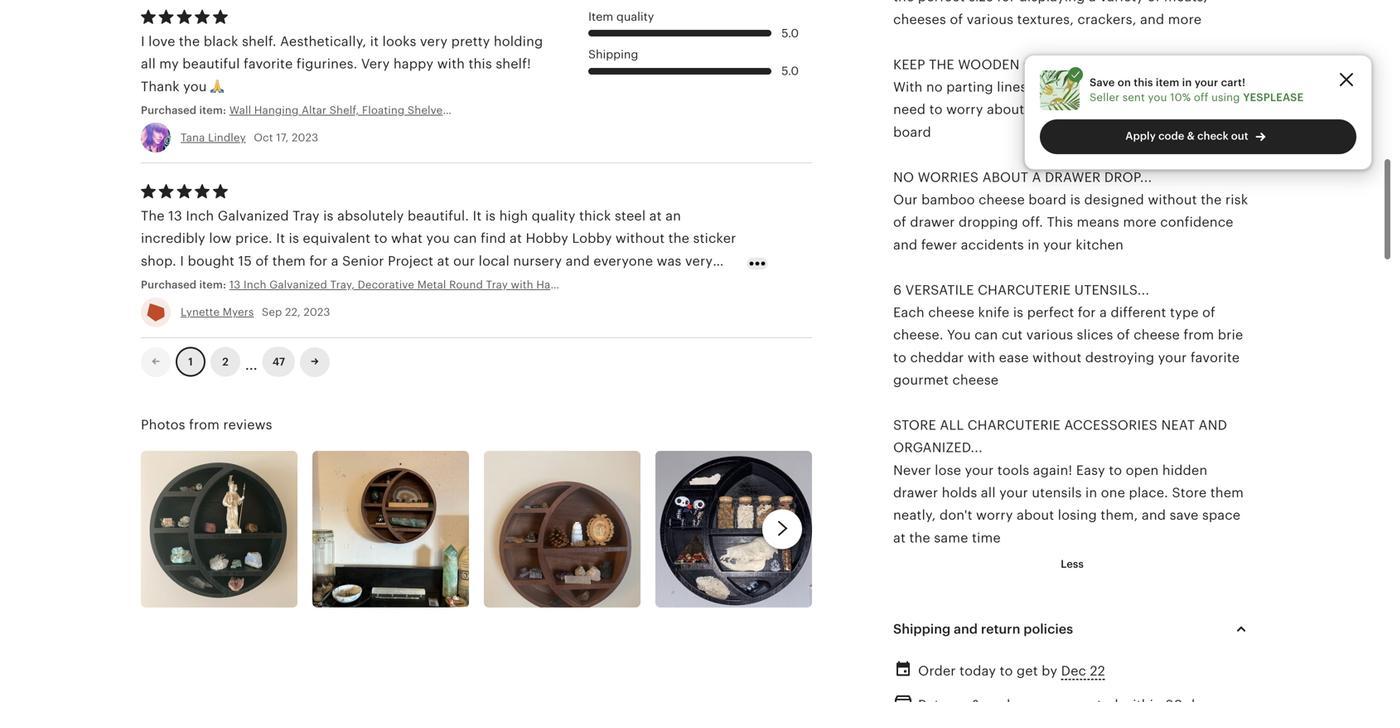 Task type: describe. For each thing, give the bounding box(es) containing it.
utensils...
[[1075, 282, 1150, 297]]

drop...
[[1105, 170, 1153, 185]]

worry inside keep the wooden cheese platter clean... with no parting lines and holes on the board, you don't need to worry about juice drops or residues on the board
[[947, 102, 984, 117]]

no
[[894, 170, 915, 185]]

your inside save on this item in your cart! seller sent you 10% off using yesplease
[[1195, 76, 1219, 89]]

same
[[934, 530, 969, 545]]

designed
[[1085, 192, 1145, 207]]

shelf!
[[496, 56, 531, 71]]

2023 for lynette myers sep 22, 2023
[[304, 306, 330, 319]]

tana lindley oct 17, 2023
[[181, 131, 318, 144]]

board,
[[1142, 80, 1185, 95]]

1
[[188, 356, 193, 368]]

all inside store all charcuterie accessories neat and organized... never lose your tools again! easy to open hidden drawer holds all your utensils in one place. store them neatly, don't worry about losing them, and save space at the same time
[[981, 485, 996, 500]]

your up holds
[[965, 463, 994, 478]]

your down the tools
[[1000, 485, 1029, 500]]

2 horizontal spatial of
[[1203, 305, 1216, 320]]

i
[[141, 34, 145, 49]]

is inside 6 versatile charcuterie utensils... each cheese knife is perfect for a different type of cheese. you can cut various slices of cheese from brie to cheddar with ease without destroying your favorite gourmet cheese
[[1014, 305, 1024, 320]]

save on this item in your cart! seller sent you 10% off using yesplease
[[1090, 76, 1304, 104]]

policies
[[1024, 622, 1074, 637]]

this inside save on this item in your cart! seller sent you 10% off using yesplease
[[1134, 76, 1154, 89]]

you inside i love the black shelf. aesthetically, it looks very pretty holding all my beautiful favorite figurines. very happy with this shelf! thank you 🙏
[[183, 79, 207, 94]]

drawer for never
[[894, 485, 939, 500]]

shipping and return policies
[[894, 622, 1074, 637]]

more
[[1124, 215, 1157, 230]]

photos from reviews
[[141, 417, 272, 432]]

thank
[[141, 79, 180, 94]]

don't inside keep the wooden cheese platter clean... with no parting lines and holes on the board, you don't need to worry about juice drops or residues on the board
[[1215, 80, 1248, 95]]

myers
[[223, 306, 254, 319]]

shipping for shipping
[[589, 48, 639, 61]]

holes
[[1059, 80, 1094, 95]]

shipping for shipping and return policies
[[894, 622, 951, 637]]

cheddar
[[911, 350, 965, 365]]

13 inch galvanized  tray, decorative metal round tray with handles, rustic vintage serving tray link
[[229, 277, 729, 293]]

in inside store all charcuterie accessories neat and organized... never lose your tools again! easy to open hidden drawer holds all your utensils in one place. store them neatly, don't worry about losing them, and save space at the same time
[[1086, 485, 1098, 500]]

worry inside store all charcuterie accessories neat and organized... never lose your tools again! easy to open hidden drawer holds all your utensils in one place. store them neatly, don't worry about losing them, and save space at the same time
[[977, 508, 1014, 523]]

6 versatile charcuterie utensils... each cheese knife is perfect for a different type of cheese. you can cut various slices of cheese from brie to cheddar with ease without destroying your favorite gourmet cheese
[[894, 282, 1244, 388]]

order
[[919, 663, 956, 678]]

the up check
[[1200, 102, 1221, 117]]

without inside no worries about a drawer drop... our bamboo cheese board is designed without the risk of drawer dropping off. this means more confidence and fewer accidents in your kitchen
[[1149, 192, 1198, 207]]

save
[[1170, 508, 1199, 523]]

store
[[1173, 485, 1207, 500]]

round
[[449, 279, 483, 291]]

risk
[[1226, 192, 1249, 207]]

board inside no worries about a drawer drop... our bamboo cheese board is designed without the risk of drawer dropping off. this means more confidence and fewer accidents in your kitchen
[[1029, 192, 1067, 207]]

10%
[[1171, 91, 1191, 104]]

or
[[1104, 102, 1118, 117]]

and
[[1199, 418, 1228, 433]]

neat
[[1162, 418, 1196, 433]]

wooden
[[959, 57, 1020, 72]]

return
[[981, 622, 1021, 637]]

them,
[[1101, 508, 1139, 523]]

about inside keep the wooden cheese platter clean... with no parting lines and holes on the board, you don't need to worry about juice drops or residues on the board
[[987, 102, 1025, 117]]

cheese up you
[[929, 305, 975, 320]]

very
[[361, 56, 390, 71]]

brie
[[1218, 328, 1244, 343]]

this inside i love the black shelf. aesthetically, it looks very pretty holding all my beautiful favorite figurines. very happy with this shelf! thank you 🙏
[[469, 56, 492, 71]]

one
[[1101, 485, 1126, 500]]

2023 for tana lindley oct 17, 2023
[[292, 131, 318, 144]]

shelf.
[[242, 34, 277, 49]]

sep
[[262, 306, 282, 319]]

tray,
[[330, 279, 355, 291]]

2 vertical spatial of
[[1117, 328, 1131, 343]]

on inside save on this item in your cart! seller sent you 10% off using yesplease
[[1118, 76, 1132, 89]]

the inside store all charcuterie accessories neat and organized... never lose your tools again! easy to open hidden drawer holds all your utensils in one place. store them neatly, don't worry about losing them, and save space at the same time
[[910, 530, 931, 545]]

cheese.
[[894, 328, 944, 343]]

rustic
[[585, 279, 618, 291]]

charcuterie for knife
[[978, 282, 1071, 297]]

order today to get by dec 22
[[919, 663, 1106, 678]]

is inside no worries about a drawer drop... our bamboo cheese board is designed without the risk of drawer dropping off. this means more confidence and fewer accidents in your kitchen
[[1071, 192, 1081, 207]]

quality
[[617, 10, 654, 23]]

accessories
[[1065, 418, 1158, 433]]

tools
[[998, 463, 1030, 478]]

&
[[1188, 130, 1195, 142]]

store all charcuterie accessories neat and organized... never lose your tools again! easy to open hidden drawer holds all your utensils in one place. store them neatly, don't worry about losing them, and save space at the same time
[[894, 418, 1244, 545]]

item
[[1156, 76, 1180, 89]]

my
[[159, 56, 179, 71]]

happy
[[394, 56, 434, 71]]

with
[[894, 80, 923, 95]]

ease
[[1000, 350, 1029, 365]]

galvanized
[[270, 279, 327, 291]]

to inside store all charcuterie accessories neat and organized... never lose your tools again! easy to open hidden drawer holds all your utensils in one place. store them neatly, don't worry about losing them, and save space at the same time
[[1109, 463, 1123, 478]]

cart!
[[1222, 76, 1246, 89]]

you inside keep the wooden cheese platter clean... with no parting lines and holes on the board, you don't need to worry about juice drops or residues on the board
[[1188, 80, 1212, 95]]

with inside 6 versatile charcuterie utensils... each cheese knife is perfect for a different type of cheese. you can cut various slices of cheese from brie to cheddar with ease without destroying your favorite gourmet cheese
[[968, 350, 996, 365]]

different
[[1111, 305, 1167, 320]]

juice
[[1029, 102, 1060, 117]]

apply
[[1126, 130, 1156, 142]]

cheese
[[1024, 57, 1076, 72]]

purchased for purchased item: 13 inch galvanized  tray, decorative metal round tray with handles, rustic vintage serving tray
[[141, 279, 197, 291]]

apply code & check out
[[1126, 130, 1249, 142]]

clean...
[[1139, 57, 1195, 72]]

board inside keep the wooden cheese platter clean... with no parting lines and holes on the board, you don't need to worry about juice drops or residues on the board
[[894, 125, 932, 140]]

them
[[1211, 485, 1244, 500]]

lines
[[997, 80, 1028, 95]]

serving
[[664, 279, 704, 291]]

cheese down cheddar
[[953, 373, 999, 388]]

oct
[[254, 131, 273, 144]]

gourmet
[[894, 373, 949, 388]]

easy
[[1077, 463, 1106, 478]]

very
[[420, 34, 448, 49]]

seller
[[1090, 91, 1120, 104]]

dec
[[1062, 663, 1087, 678]]

confidence
[[1161, 215, 1234, 230]]

a
[[1100, 305, 1108, 320]]

lynette
[[181, 306, 220, 319]]

cheese inside no worries about a drawer drop... our bamboo cheese board is designed without the risk of drawer dropping off. this means more confidence and fewer accidents in your kitchen
[[979, 192, 1025, 207]]

type
[[1171, 305, 1199, 320]]

reviews
[[223, 417, 272, 432]]

to left get
[[1000, 663, 1013, 678]]

holds
[[942, 485, 978, 500]]

beautiful
[[183, 56, 240, 71]]

by
[[1042, 663, 1058, 678]]

in inside no worries about a drawer drop... our bamboo cheese board is designed without the risk of drawer dropping off. this means more confidence and fewer accidents in your kitchen
[[1028, 237, 1040, 252]]

lose
[[935, 463, 962, 478]]

time
[[972, 530, 1001, 545]]

store
[[894, 418, 937, 433]]

bamboo
[[922, 192, 975, 207]]

fewer
[[922, 237, 958, 252]]

your inside no worries about a drawer drop... our bamboo cheese board is designed without the risk of drawer dropping off. this means more confidence and fewer accidents in your kitchen
[[1044, 237, 1073, 252]]

holding
[[494, 34, 543, 49]]



Task type: locate. For each thing, give the bounding box(es) containing it.
purchased
[[141, 104, 197, 116], [141, 279, 197, 291]]

0 horizontal spatial in
[[1028, 237, 1040, 252]]

don't inside store all charcuterie accessories neat and organized... never lose your tools again! easy to open hidden drawer holds all your utensils in one place. store them neatly, don't worry about losing them, and save space at the same time
[[940, 508, 973, 523]]

1 vertical spatial charcuterie
[[968, 418, 1061, 433]]

favorite
[[244, 56, 293, 71], [1191, 350, 1240, 365]]

1 tray from the left
[[486, 279, 508, 291]]

tray
[[486, 279, 508, 291], [707, 279, 729, 291]]

this up sent
[[1134, 76, 1154, 89]]

board down need on the top
[[894, 125, 932, 140]]

0 vertical spatial drawer
[[911, 215, 955, 230]]

item: down 🙏
[[199, 104, 226, 116]]

0 horizontal spatial from
[[189, 417, 220, 432]]

1 vertical spatial with
[[511, 279, 534, 291]]

charcuterie inside store all charcuterie accessories neat and organized... never lose your tools again! easy to open hidden drawer holds all your utensils in one place. store them neatly, don't worry about losing them, and save space at the same time
[[968, 418, 1061, 433]]

of inside no worries about a drawer drop... our bamboo cheese board is designed without the risk of drawer dropping off. this means more confidence and fewer accidents in your kitchen
[[894, 215, 907, 230]]

all right holds
[[981, 485, 996, 500]]

5.0 for shipping
[[782, 64, 799, 78]]

0 horizontal spatial shipping
[[589, 48, 639, 61]]

0 horizontal spatial this
[[469, 56, 492, 71]]

1 vertical spatial without
[[1033, 350, 1082, 365]]

2 item: from the top
[[199, 279, 226, 291]]

to down no
[[930, 102, 943, 117]]

neatly,
[[894, 508, 936, 523]]

no worries about a drawer drop... our bamboo cheese board is designed without the risk of drawer dropping off. this means more confidence and fewer accidents in your kitchen
[[894, 170, 1249, 252]]

1 vertical spatial all
[[981, 485, 996, 500]]

22
[[1091, 663, 1106, 678]]

your
[[1195, 76, 1219, 89], [1044, 237, 1073, 252], [1159, 350, 1188, 365], [965, 463, 994, 478], [1000, 485, 1029, 500]]

with down 'very'
[[437, 56, 465, 71]]

favorite down shelf.
[[244, 56, 293, 71]]

the right save
[[1118, 80, 1139, 95]]

photos
[[141, 417, 185, 432]]

0 vertical spatial 2023
[[292, 131, 318, 144]]

1 horizontal spatial this
[[1134, 76, 1154, 89]]

2 horizontal spatial in
[[1183, 76, 1193, 89]]

with inside i love the black shelf. aesthetically, it looks very pretty holding all my beautiful favorite figurines. very happy with this shelf! thank you 🙏
[[437, 56, 465, 71]]

kitchen
[[1076, 237, 1124, 252]]

1 horizontal spatial on
[[1118, 76, 1132, 89]]

1 purchased from the top
[[141, 104, 197, 116]]

don't down holds
[[940, 508, 973, 523]]

0 vertical spatial worry
[[947, 102, 984, 117]]

shipping
[[589, 48, 639, 61], [894, 622, 951, 637]]

save
[[1090, 76, 1115, 89]]

on up apply code & check out
[[1180, 102, 1196, 117]]

is up cut
[[1014, 305, 1024, 320]]

…
[[245, 350, 258, 374]]

1 vertical spatial this
[[1134, 76, 1154, 89]]

22,
[[285, 306, 301, 319]]

to inside 6 versatile charcuterie utensils... each cheese knife is perfect for a different type of cheese. you can cut various slices of cheese from brie to cheddar with ease without destroying your favorite gourmet cheese
[[894, 350, 907, 365]]

your inside 6 versatile charcuterie utensils... each cheese knife is perfect for a different type of cheese. you can cut various slices of cheese from brie to cheddar with ease without destroying your favorite gourmet cheese
[[1159, 350, 1188, 365]]

favorite inside 6 versatile charcuterie utensils... each cheese knife is perfect for a different type of cheese. you can cut various slices of cheese from brie to cheddar with ease without destroying your favorite gourmet cheese
[[1191, 350, 1240, 365]]

from inside 6 versatile charcuterie utensils... each cheese knife is perfect for a different type of cheese. you can cut various slices of cheese from brie to cheddar with ease without destroying your favorite gourmet cheese
[[1184, 328, 1215, 343]]

0 vertical spatial shipping
[[589, 48, 639, 61]]

worry down parting
[[947, 102, 984, 117]]

and inside no worries about a drawer drop... our bamboo cheese board is designed without the risk of drawer dropping off. this means more confidence and fewer accidents in your kitchen
[[894, 237, 918, 252]]

don't
[[1215, 80, 1248, 95], [940, 508, 973, 523]]

0 vertical spatial don't
[[1215, 80, 1248, 95]]

all
[[940, 418, 964, 433]]

drawer inside store all charcuterie accessories neat and organized... never lose your tools again! easy to open hidden drawer holds all your utensils in one place. store them neatly, don't worry about losing them, and save space at the same time
[[894, 485, 939, 500]]

0 horizontal spatial don't
[[940, 508, 973, 523]]

it
[[370, 34, 379, 49]]

and inside keep the wooden cheese platter clean... with no parting lines and holes on the board, you don't need to worry about juice drops or residues on the board
[[1031, 80, 1056, 95]]

item: for purchased item: 13 inch galvanized  tray, decorative metal round tray with handles, rustic vintage serving tray
[[199, 279, 226, 291]]

in down off.
[[1028, 237, 1040, 252]]

1 vertical spatial worry
[[977, 508, 1014, 523]]

1 horizontal spatial from
[[1184, 328, 1215, 343]]

off
[[1194, 91, 1209, 104]]

drawer up fewer
[[911, 215, 955, 230]]

2023
[[292, 131, 318, 144], [304, 306, 330, 319]]

vintage
[[621, 279, 661, 291]]

1 horizontal spatial all
[[981, 485, 996, 500]]

is
[[1071, 192, 1081, 207], [1014, 305, 1024, 320]]

get
[[1017, 663, 1039, 678]]

1 vertical spatial 2023
[[304, 306, 330, 319]]

the
[[179, 34, 200, 49], [1118, 80, 1139, 95], [1200, 102, 1221, 117], [1201, 192, 1222, 207], [910, 530, 931, 545]]

utensils
[[1032, 485, 1082, 500]]

about down utensils
[[1017, 508, 1055, 523]]

to inside keep the wooden cheese platter clean... with no parting lines and holes on the board, you don't need to worry about juice drops or residues on the board
[[930, 102, 943, 117]]

the right at
[[910, 530, 931, 545]]

sent
[[1123, 91, 1146, 104]]

figurines.
[[297, 56, 358, 71]]

on
[[1118, 76, 1132, 89], [1098, 80, 1114, 95], [1180, 102, 1196, 117]]

17,
[[276, 131, 289, 144]]

and inside dropdown button
[[954, 622, 978, 637]]

0 horizontal spatial of
[[894, 215, 907, 230]]

1 vertical spatial board
[[1029, 192, 1067, 207]]

various
[[1027, 328, 1074, 343]]

to
[[930, 102, 943, 117], [894, 350, 907, 365], [1109, 463, 1123, 478], [1000, 663, 1013, 678]]

means
[[1077, 215, 1120, 230]]

drawer inside no worries about a drawer drop... our bamboo cheese board is designed without the risk of drawer dropping off. this means more confidence and fewer accidents in your kitchen
[[911, 215, 955, 230]]

with
[[437, 56, 465, 71], [511, 279, 534, 291], [968, 350, 996, 365]]

2 horizontal spatial on
[[1180, 102, 1196, 117]]

don't right off
[[1215, 80, 1248, 95]]

0 vertical spatial in
[[1183, 76, 1193, 89]]

1 item: from the top
[[199, 104, 226, 116]]

this down the 'pretty'
[[469, 56, 492, 71]]

without up confidence
[[1149, 192, 1198, 207]]

drawer up neatly,
[[894, 485, 939, 500]]

1 horizontal spatial is
[[1071, 192, 1081, 207]]

on up sent
[[1118, 76, 1132, 89]]

decorative
[[358, 279, 415, 291]]

tray right round on the left top
[[486, 279, 508, 291]]

1 horizontal spatial you
[[1149, 91, 1168, 104]]

of up destroying
[[1117, 328, 1131, 343]]

board down a on the top of page
[[1029, 192, 1067, 207]]

purchased item:
[[141, 104, 229, 116]]

a
[[1033, 170, 1042, 185]]

and down "place."
[[1142, 508, 1167, 523]]

is down drawer
[[1071, 192, 1081, 207]]

in left the one on the bottom of page
[[1086, 485, 1098, 500]]

1 horizontal spatial of
[[1117, 328, 1131, 343]]

you left 🙏
[[183, 79, 207, 94]]

0 horizontal spatial you
[[183, 79, 207, 94]]

purchased for purchased item:
[[141, 104, 197, 116]]

1 vertical spatial in
[[1028, 237, 1040, 252]]

you down "item"
[[1149, 91, 1168, 104]]

hidden
[[1163, 463, 1208, 478]]

0 vertical spatial this
[[469, 56, 492, 71]]

all left my
[[141, 56, 156, 71]]

6
[[894, 282, 902, 297]]

0 vertical spatial charcuterie
[[978, 282, 1071, 297]]

keep
[[894, 57, 926, 72]]

0 vertical spatial board
[[894, 125, 932, 140]]

losing
[[1058, 508, 1098, 523]]

2 vertical spatial with
[[968, 350, 996, 365]]

and up juice
[[1031, 80, 1056, 95]]

0 vertical spatial with
[[437, 56, 465, 71]]

0 vertical spatial purchased
[[141, 104, 197, 116]]

2 5.0 from the top
[[782, 64, 799, 78]]

with left handles,
[[511, 279, 534, 291]]

and left return
[[954, 622, 978, 637]]

for
[[1078, 305, 1097, 320]]

shipping down item quality
[[589, 48, 639, 61]]

1 vertical spatial 5.0
[[782, 64, 799, 78]]

aesthetically,
[[280, 34, 367, 49]]

the
[[929, 57, 955, 72]]

the inside i love the black shelf. aesthetically, it looks very pretty holding all my beautiful favorite figurines. very happy with this shelf! thank you 🙏
[[179, 34, 200, 49]]

code
[[1159, 130, 1185, 142]]

1 vertical spatial about
[[1017, 508, 1055, 523]]

of
[[894, 215, 907, 230], [1203, 305, 1216, 320], [1117, 328, 1131, 343]]

of right type on the top right of page
[[1203, 305, 1216, 320]]

drawer for bamboo
[[911, 215, 955, 230]]

item: for purchased item:
[[199, 104, 226, 116]]

2
[[222, 356, 229, 368]]

1 vertical spatial don't
[[940, 508, 973, 523]]

on down "platter"
[[1098, 80, 1114, 95]]

0 horizontal spatial with
[[437, 56, 465, 71]]

drops
[[1063, 102, 1101, 117]]

1 horizontal spatial tray
[[707, 279, 729, 291]]

1 vertical spatial purchased
[[141, 279, 197, 291]]

1 horizontal spatial with
[[511, 279, 534, 291]]

in up '10%'
[[1183, 76, 1193, 89]]

worry up time
[[977, 508, 1014, 523]]

0 horizontal spatial board
[[894, 125, 932, 140]]

residues
[[1122, 102, 1176, 117]]

handles,
[[537, 279, 582, 291]]

0 vertical spatial 5.0
[[782, 26, 799, 40]]

charcuterie up the tools
[[968, 418, 1061, 433]]

1 horizontal spatial board
[[1029, 192, 1067, 207]]

in inside save on this item in your cart! seller sent you 10% off using yesplease
[[1183, 76, 1193, 89]]

using
[[1212, 91, 1241, 104]]

and inside store all charcuterie accessories neat and organized... never lose your tools again! easy to open hidden drawer holds all your utensils in one place. store them neatly, don't worry about losing them, and save space at the same time
[[1142, 508, 1167, 523]]

off.
[[1022, 215, 1044, 230]]

place.
[[1130, 485, 1169, 500]]

to up the one on the bottom of page
[[1109, 463, 1123, 478]]

of down our
[[894, 215, 907, 230]]

1 vertical spatial drawer
[[894, 485, 939, 500]]

1 vertical spatial favorite
[[1191, 350, 1240, 365]]

looks
[[383, 34, 417, 49]]

1 vertical spatial is
[[1014, 305, 1024, 320]]

1 vertical spatial shipping
[[894, 622, 951, 637]]

slices
[[1077, 328, 1114, 343]]

you left the using
[[1188, 80, 1212, 95]]

0 vertical spatial from
[[1184, 328, 1215, 343]]

favorite down the brie
[[1191, 350, 1240, 365]]

purchased down thank
[[141, 104, 197, 116]]

item: left the '13'
[[199, 279, 226, 291]]

without
[[1149, 192, 1198, 207], [1033, 350, 1082, 365]]

about inside store all charcuterie accessories neat and organized... never lose your tools again! easy to open hidden drawer holds all your utensils in one place. store them neatly, don't worry about losing them, and save space at the same time
[[1017, 508, 1055, 523]]

today
[[960, 663, 997, 678]]

charcuterie inside 6 versatile charcuterie utensils... each cheese knife is perfect for a different type of cheese. you can cut various slices of cheese from brie to cheddar with ease without destroying your favorite gourmet cheese
[[978, 282, 1071, 297]]

47
[[273, 356, 285, 368]]

without inside 6 versatile charcuterie utensils... each cheese knife is perfect for a different type of cheese. you can cut various slices of cheese from brie to cheddar with ease without destroying your favorite gourmet cheese
[[1033, 350, 1082, 365]]

dec 22 button
[[1062, 659, 1106, 683]]

your down this
[[1044, 237, 1073, 252]]

1 vertical spatial of
[[1203, 305, 1216, 320]]

0 horizontal spatial on
[[1098, 80, 1114, 95]]

shipping and return policies button
[[879, 609, 1267, 649]]

2023 right 22,
[[304, 306, 330, 319]]

🙏
[[211, 79, 224, 94]]

less button
[[1049, 549, 1097, 579]]

from down type on the top right of page
[[1184, 328, 1215, 343]]

0 horizontal spatial all
[[141, 56, 156, 71]]

shipping inside dropdown button
[[894, 622, 951, 637]]

favorite inside i love the black shelf. aesthetically, it looks very pretty holding all my beautiful favorite figurines. very happy with this shelf! thank you 🙏
[[244, 56, 293, 71]]

5.0 for item quality
[[782, 26, 799, 40]]

shipping up order
[[894, 622, 951, 637]]

0 vertical spatial is
[[1071, 192, 1081, 207]]

i love the black shelf. aesthetically, it looks very pretty holding all my beautiful favorite figurines. very happy with this shelf! thank you 🙏
[[141, 34, 543, 94]]

item:
[[199, 104, 226, 116], [199, 279, 226, 291]]

charcuterie up perfect
[[978, 282, 1071, 297]]

all inside i love the black shelf. aesthetically, it looks very pretty holding all my beautiful favorite figurines. very happy with this shelf! thank you 🙏
[[141, 56, 156, 71]]

1 horizontal spatial shipping
[[894, 622, 951, 637]]

the inside no worries about a drawer drop... our bamboo cheese board is designed without the risk of drawer dropping off. this means more confidence and fewer accidents in your kitchen
[[1201, 192, 1222, 207]]

0 vertical spatial without
[[1149, 192, 1198, 207]]

1 vertical spatial item:
[[199, 279, 226, 291]]

our
[[894, 192, 918, 207]]

keep the wooden cheese platter clean... with no parting lines and holes on the board, you don't need to worry about juice drops or residues on the board
[[894, 57, 1248, 140]]

2 horizontal spatial with
[[968, 350, 996, 365]]

again!
[[1034, 463, 1073, 478]]

from right photos
[[189, 417, 220, 432]]

cheese down about
[[979, 192, 1025, 207]]

0 horizontal spatial tray
[[486, 279, 508, 291]]

2 purchased from the top
[[141, 279, 197, 291]]

no
[[927, 80, 943, 95]]

destroying
[[1086, 350, 1155, 365]]

1 horizontal spatial don't
[[1215, 80, 1248, 95]]

0 horizontal spatial favorite
[[244, 56, 293, 71]]

your up off
[[1195, 76, 1219, 89]]

1 horizontal spatial favorite
[[1191, 350, 1240, 365]]

about down lines
[[987, 102, 1025, 117]]

0 horizontal spatial without
[[1033, 350, 1082, 365]]

tray right serving
[[707, 279, 729, 291]]

2 vertical spatial in
[[1086, 485, 1098, 500]]

0 vertical spatial all
[[141, 56, 156, 71]]

0 vertical spatial favorite
[[244, 56, 293, 71]]

2 horizontal spatial you
[[1188, 80, 1212, 95]]

item
[[589, 10, 614, 23]]

1 5.0 from the top
[[782, 26, 799, 40]]

cheese down different
[[1134, 328, 1181, 343]]

each
[[894, 305, 925, 320]]

0 vertical spatial about
[[987, 102, 1025, 117]]

charcuterie for organized...
[[968, 418, 1061, 433]]

accidents
[[961, 237, 1025, 252]]

to down the cheese.
[[894, 350, 907, 365]]

0 horizontal spatial is
[[1014, 305, 1024, 320]]

1 horizontal spatial without
[[1149, 192, 1198, 207]]

love
[[149, 34, 175, 49]]

0 vertical spatial item:
[[199, 104, 226, 116]]

with down can
[[968, 350, 996, 365]]

the right love
[[179, 34, 200, 49]]

2023 right the 17,
[[292, 131, 318, 144]]

2 tray from the left
[[707, 279, 729, 291]]

and left fewer
[[894, 237, 918, 252]]

purchased up lynette
[[141, 279, 197, 291]]

your down type on the top right of page
[[1159, 350, 1188, 365]]

1 vertical spatial from
[[189, 417, 220, 432]]

0 vertical spatial of
[[894, 215, 907, 230]]

the left risk
[[1201, 192, 1222, 207]]

you inside save on this item in your cart! seller sent you 10% off using yesplease
[[1149, 91, 1168, 104]]

5.0
[[782, 26, 799, 40], [782, 64, 799, 78]]

1 horizontal spatial in
[[1086, 485, 1098, 500]]

without down various
[[1033, 350, 1082, 365]]



Task type: vqa. For each thing, say whether or not it's contained in the screenshot.
Books,
no



